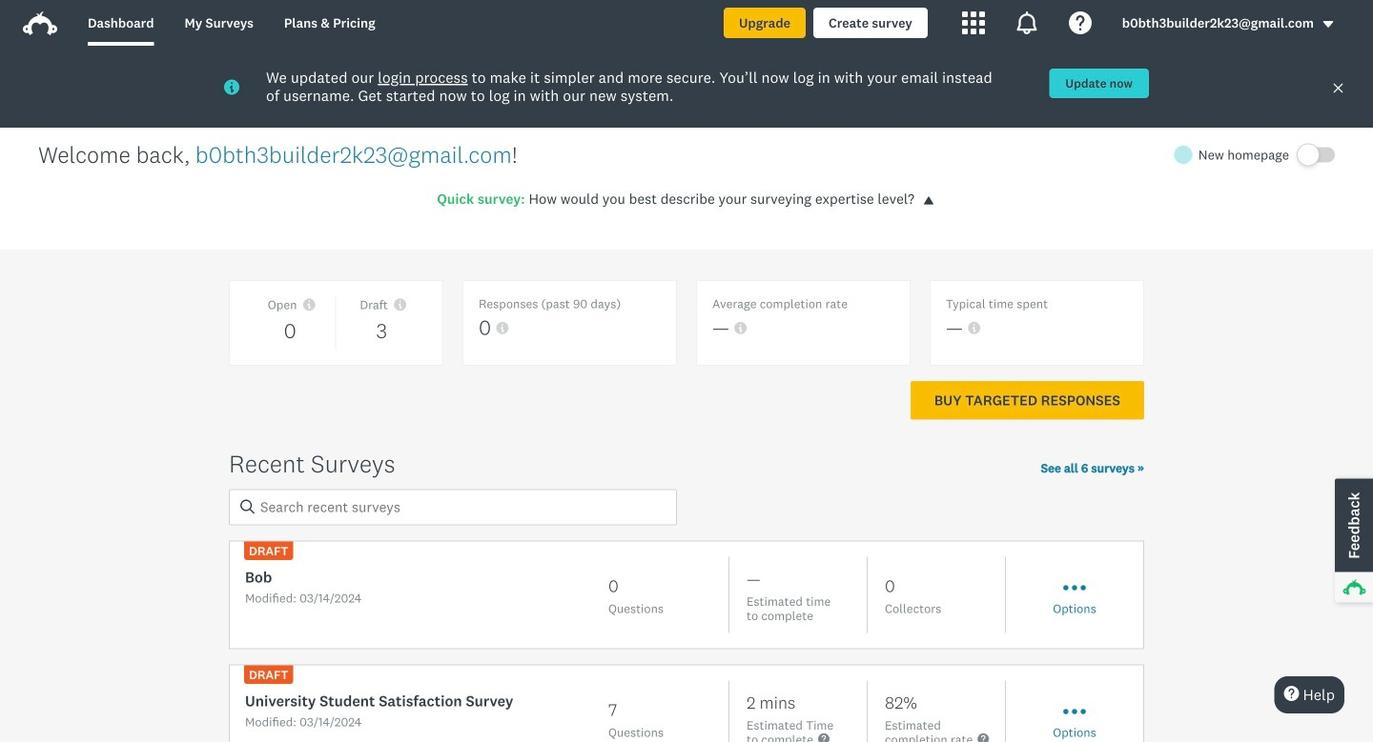 Task type: vqa. For each thing, say whether or not it's contained in the screenshot.
GROUP on the top of the page
no



Task type: locate. For each thing, give the bounding box(es) containing it.
1 horizontal spatial products icon image
[[1015, 11, 1038, 34]]

None field
[[229, 489, 677, 526]]

0 horizontal spatial products icon image
[[962, 11, 985, 34]]

products icon image
[[962, 11, 985, 34], [1015, 11, 1038, 34]]

x image
[[1332, 82, 1345, 94]]



Task type: describe. For each thing, give the bounding box(es) containing it.
help icon image
[[1069, 11, 1092, 34]]

1 products icon image from the left
[[962, 11, 985, 34]]

dropdown arrow image
[[1322, 18, 1335, 31]]

surveymonkey logo image
[[23, 11, 57, 35]]

Search recent surveys text field
[[229, 489, 677, 526]]

2 products icon image from the left
[[1015, 11, 1038, 34]]



